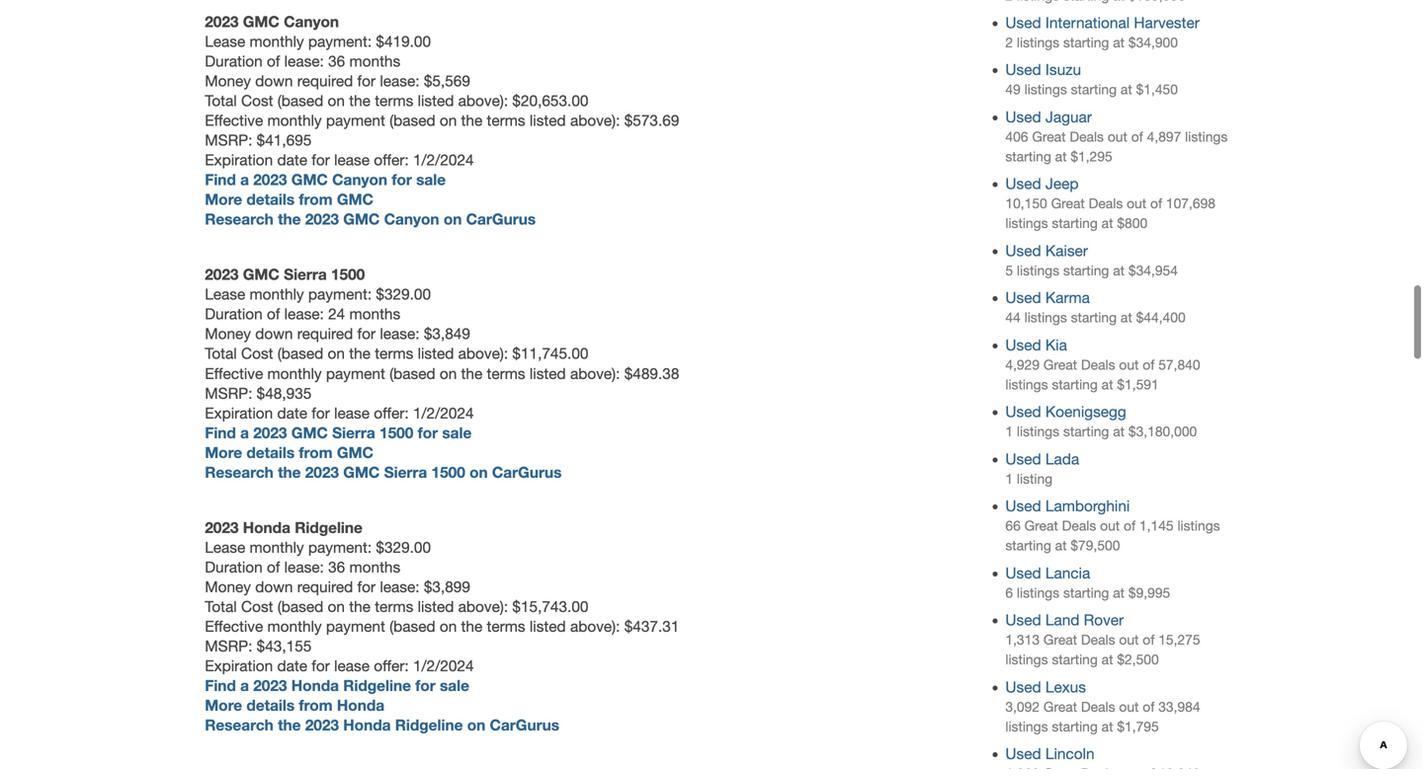 Task type: vqa. For each thing, say whether or not it's contained in the screenshot.


Task type: locate. For each thing, give the bounding box(es) containing it.
used for used kia
[[1006, 336, 1041, 354]]

the up the find a 2023 honda ridgeline for sale link
[[349, 599, 371, 616]]

terms
[[375, 92, 413, 110], [487, 112, 525, 129], [375, 345, 413, 363], [487, 365, 525, 383], [375, 599, 413, 616], [487, 618, 525, 636]]

cost inside 2023 gmc canyon lease monthly payment: $419.00 duration of lease: 36 months money down required for lease: $5,569 total cost (based on the terms listed above): $20,653.00 effective monthly payment (based on the terms listed above): $573.69 msrp: $41,695 expiration date for lease offer: 1/2/2024 find a 2023 gmc canyon for sale more details from gmc research the 2023 gmc canyon on cargurus
[[241, 92, 273, 110]]

1,313
[[1006, 633, 1040, 648]]

lease: left 24
[[284, 306, 324, 323]]

research for honda
[[205, 717, 274, 735]]

$1,450
[[1136, 82, 1178, 98]]

2 find from the top
[[205, 424, 236, 442]]

36 inside '2023 honda ridgeline lease monthly payment: $329.00 duration of lease: 36 months money down required for lease: $3,899 total cost (based on the terms listed above): $15,743.00 effective monthly payment (based on the terms listed above): $437.31 msrp: $43,155 expiration date for lease offer: 1/2/2024 find a 2023 honda ridgeline for sale more details from honda research the 2023 honda ridgeline on cargurus'
[[328, 559, 345, 577]]

used lexus
[[1006, 679, 1086, 697]]

used inside used lancia 6 listings starting at $9,995
[[1006, 565, 1041, 582]]

land
[[1046, 612, 1080, 630]]

deals inside 406 great deals out of 4,897 listings starting at
[[1070, 129, 1104, 145]]

used for used lamborghini
[[1006, 498, 1041, 515]]

required up $43,155
[[297, 579, 353, 597]]

1 vertical spatial total
[[205, 345, 237, 363]]

from down the find a 2023 honda ridgeline for sale link
[[299, 697, 333, 715]]

$11,745.00
[[512, 345, 589, 363]]

above): down "$5,569"
[[458, 92, 508, 110]]

3 offer: from the top
[[374, 658, 409, 676]]

15,275
[[1159, 633, 1200, 648]]

2 vertical spatial details
[[247, 697, 295, 715]]

deals for lexus
[[1081, 700, 1115, 715]]

2 offer: from the top
[[374, 405, 409, 422]]

offer: for canyon
[[374, 151, 409, 169]]

2 $329.00 from the top
[[376, 539, 431, 557]]

msrp: inside 2023 gmc canyon lease monthly payment: $419.00 duration of lease: 36 months money down required for lease: $5,569 total cost (based on the terms listed above): $20,653.00 effective monthly payment (based on the terms listed above): $573.69 msrp: $41,695 expiration date for lease offer: 1/2/2024 find a 2023 gmc canyon for sale more details from gmc research the 2023 gmc canyon on cargurus
[[205, 131, 252, 149]]

0 vertical spatial lease
[[205, 32, 245, 50]]

1 vertical spatial 1
[[1006, 471, 1013, 487]]

2 vertical spatial total
[[205, 599, 237, 616]]

deals down lamborghini
[[1062, 518, 1096, 534]]

listed down "$5,569"
[[418, 92, 454, 110]]

1 $329.00 from the top
[[376, 286, 431, 304]]

0 vertical spatial total
[[205, 92, 237, 110]]

0 vertical spatial more details from gmc link
[[205, 190, 374, 209]]

lease for ridgeline
[[334, 658, 370, 676]]

honda
[[243, 519, 291, 537], [291, 677, 339, 695], [337, 697, 385, 715], [343, 717, 391, 735]]

9 used from the top
[[1006, 451, 1041, 468]]

required for canyon
[[297, 72, 353, 90]]

44
[[1006, 310, 1021, 326]]

1 effective from the top
[[205, 112, 263, 129]]

33,984
[[1159, 700, 1200, 715]]

out for used kia
[[1119, 357, 1139, 373]]

1 total from the top
[[205, 92, 237, 110]]

1 cost from the top
[[241, 92, 273, 110]]

1 vertical spatial details
[[247, 444, 295, 462]]

1 vertical spatial cargurus
[[492, 463, 562, 482]]

1 money from the top
[[205, 72, 251, 90]]

payment inside 2023 gmc canyon lease monthly payment: $419.00 duration of lease: 36 months money down required for lease: $5,569 total cost (based on the terms listed above): $20,653.00 effective monthly payment (based on the terms listed above): $573.69 msrp: $41,695 expiration date for lease offer: 1/2/2024 find a 2023 gmc canyon for sale more details from gmc research the 2023 gmc canyon on cargurus
[[326, 112, 385, 129]]

out up $1,795
[[1119, 700, 1139, 715]]

deals inside 1,313 great deals out of 15,275 listings starting at
[[1081, 633, 1115, 648]]

2 vertical spatial more
[[205, 697, 242, 715]]

2 months from the top
[[349, 306, 400, 323]]

listed down $3,849
[[418, 345, 454, 363]]

1 payment: from the top
[[308, 32, 372, 50]]

1 down from the top
[[255, 72, 293, 90]]

listings inside 3,092 great deals out of 33,984 listings starting at
[[1006, 719, 1048, 735]]

3 money from the top
[[205, 579, 251, 597]]

of inside 10,150 great deals out of 107,698 listings starting at
[[1150, 196, 1162, 212]]

from for ridgeline
[[299, 697, 333, 715]]

0 vertical spatial expiration
[[205, 151, 273, 169]]

2 horizontal spatial sierra
[[384, 463, 427, 482]]

1 vertical spatial money
[[205, 325, 251, 343]]

payment: up 24
[[308, 286, 372, 304]]

3 payment: from the top
[[308, 539, 372, 557]]

0 vertical spatial research
[[205, 210, 274, 228]]

0 vertical spatial 1
[[1006, 424, 1013, 440]]

3 cost from the top
[[241, 599, 273, 616]]

listings inside used koenigsegg 1 listings starting at $3,180,000
[[1017, 424, 1060, 440]]

used up "listing"
[[1006, 451, 1041, 468]]

0 vertical spatial months
[[349, 52, 400, 70]]

great for lexus
[[1044, 700, 1077, 715]]

$79,500
[[1071, 538, 1120, 554]]

lease
[[334, 151, 370, 169], [334, 405, 370, 422], [334, 658, 370, 676]]

2 vertical spatial down
[[255, 579, 293, 597]]

1 offer: from the top
[[374, 151, 409, 169]]

above):
[[458, 92, 508, 110], [570, 112, 620, 129], [458, 345, 508, 363], [570, 365, 620, 383], [458, 599, 508, 616], [570, 618, 620, 636]]

1 lease from the top
[[334, 151, 370, 169]]

payment: for 2023 gmc canyon
[[308, 32, 372, 50]]

cargurus for find a 2023 gmc canyon for sale
[[466, 210, 536, 228]]

great for jaguar
[[1032, 129, 1066, 145]]

2 down from the top
[[255, 325, 293, 343]]

2 used from the top
[[1006, 61, 1041, 79]]

deals for jaguar
[[1070, 129, 1104, 145]]

at left $9,995
[[1113, 585, 1125, 601]]

of inside 2023 gmc canyon lease monthly payment: $419.00 duration of lease: 36 months money down required for lease: $5,569 total cost (based on the terms listed above): $20,653.00 effective monthly payment (based on the terms listed above): $573.69 msrp: $41,695 expiration date for lease offer: 1/2/2024 find a 2023 gmc canyon for sale more details from gmc research the 2023 gmc canyon on cargurus
[[267, 52, 280, 70]]

out inside 4,929 great deals out of 57,840 listings starting at
[[1119, 357, 1139, 373]]

sierra
[[284, 266, 327, 284], [332, 424, 375, 442], [384, 463, 427, 482]]

great right 66
[[1025, 518, 1058, 534]]

1 payment from the top
[[326, 112, 385, 129]]

great inside 10,150 great deals out of 107,698 listings starting at
[[1051, 196, 1085, 212]]

2 vertical spatial from
[[299, 697, 333, 715]]

used for used lancia 6 listings starting at $9,995
[[1006, 565, 1041, 582]]

3 date from the top
[[277, 658, 307, 676]]

listings down used lancia link
[[1017, 585, 1060, 601]]

used inside used isuzu 49 listings starting at $1,450
[[1006, 61, 1041, 79]]

at up jeep
[[1055, 149, 1067, 165]]

deals down rover
[[1081, 633, 1115, 648]]

a inside 2023 gmc canyon lease monthly payment: $419.00 duration of lease: 36 months money down required for lease: $5,569 total cost (based on the terms listed above): $20,653.00 effective monthly payment (based on the terms listed above): $573.69 msrp: $41,695 expiration date for lease offer: 1/2/2024 find a 2023 gmc canyon for sale more details from gmc research the 2023 gmc canyon on cargurus
[[240, 170, 249, 189]]

1 vertical spatial sale
[[442, 424, 472, 442]]

13 used from the top
[[1006, 679, 1041, 697]]

total inside 2023 gmc canyon lease monthly payment: $419.00 duration of lease: 36 months money down required for lease: $5,569 total cost (based on the terms listed above): $20,653.00 effective monthly payment (based on the terms listed above): $573.69 msrp: $41,695 expiration date for lease offer: 1/2/2024 find a 2023 gmc canyon for sale more details from gmc research the 2023 gmc canyon on cargurus
[[205, 92, 237, 110]]

used up the 6
[[1006, 565, 1041, 582]]

listings
[[1017, 35, 1060, 50], [1025, 82, 1067, 98], [1185, 129, 1228, 145], [1006, 216, 1048, 231], [1017, 263, 1060, 279], [1025, 310, 1067, 326], [1006, 377, 1048, 393], [1017, 424, 1060, 440], [1178, 518, 1220, 534], [1017, 585, 1060, 601], [1006, 652, 1048, 668], [1006, 719, 1048, 735]]

$15,743.00
[[512, 599, 589, 616]]

2 cost from the top
[[241, 345, 273, 363]]

offer: up the find a 2023 honda ridgeline for sale link
[[374, 658, 409, 676]]

find inside '2023 honda ridgeline lease monthly payment: $329.00 duration of lease: 36 months money down required for lease: $3,899 total cost (based on the terms listed above): $15,743.00 effective monthly payment (based on the terms listed above): $437.31 msrp: $43,155 expiration date for lease offer: 1/2/2024 find a 2023 honda ridgeline for sale more details from honda research the 2023 honda ridgeline on cargurus'
[[205, 677, 236, 695]]

used for used lexus
[[1006, 679, 1041, 697]]

2 vertical spatial effective
[[205, 618, 263, 636]]

used jaguar link
[[1006, 108, 1092, 126]]

2 vertical spatial payment:
[[308, 539, 372, 557]]

used kaiser link
[[1006, 242, 1088, 260]]

1 vertical spatial from
[[299, 444, 333, 462]]

for up research the 2023 honda ridgeline on cargurus link
[[415, 677, 436, 695]]

listings down '1,313'
[[1006, 652, 1048, 668]]

1 vertical spatial expiration
[[205, 405, 273, 422]]

$489.38
[[624, 365, 679, 383]]

used inside used karma 44 listings starting at $44,400
[[1006, 289, 1041, 307]]

required inside 2023 gmc canyon lease monthly payment: $419.00 duration of lease: 36 months money down required for lease: $5,569 total cost (based on the terms listed above): $20,653.00 effective monthly payment (based on the terms listed above): $573.69 msrp: $41,695 expiration date for lease offer: 1/2/2024 find a 2023 gmc canyon for sale more details from gmc research the 2023 gmc canyon on cargurus
[[297, 72, 353, 90]]

effective up $41,695
[[205, 112, 263, 129]]

duration for gmc
[[205, 52, 263, 70]]

effective inside '2023 honda ridgeline lease monthly payment: $329.00 duration of lease: 36 months money down required for lease: $3,899 total cost (based on the terms listed above): $15,743.00 effective monthly payment (based on the terms listed above): $437.31 msrp: $43,155 expiration date for lease offer: 1/2/2024 find a 2023 honda ridgeline for sale more details from honda research the 2023 honda ridgeline on cargurus'
[[205, 618, 263, 636]]

out for used lamborghini
[[1100, 518, 1120, 534]]

terms down $20,653.00
[[487, 112, 525, 129]]

money for gmc
[[205, 72, 251, 90]]

0 vertical spatial offer:
[[374, 151, 409, 169]]

offer:
[[374, 151, 409, 169], [374, 405, 409, 422], [374, 658, 409, 676]]

2 vertical spatial a
[[240, 677, 249, 695]]

months down $419.00 on the top of the page
[[349, 52, 400, 70]]

of for used lamborghini
[[1124, 518, 1136, 534]]

1 a from the top
[[240, 170, 249, 189]]

out up $1,295 on the right top of page
[[1108, 129, 1128, 145]]

offer: for ridgeline
[[374, 658, 409, 676]]

expiration down $43,155
[[205, 658, 273, 676]]

sale inside '2023 honda ridgeline lease monthly payment: $329.00 duration of lease: 36 months money down required for lease: $3,899 total cost (based on the terms listed above): $15,743.00 effective monthly payment (based on the terms listed above): $437.31 msrp: $43,155 expiration date for lease offer: 1/2/2024 find a 2023 honda ridgeline for sale more details from honda research the 2023 honda ridgeline on cargurus'
[[440, 677, 469, 695]]

details inside 2023 gmc canyon lease monthly payment: $419.00 duration of lease: 36 months money down required for lease: $5,569 total cost (based on the terms listed above): $20,653.00 effective monthly payment (based on the terms listed above): $573.69 msrp: $41,695 expiration date for lease offer: 1/2/2024 find a 2023 gmc canyon for sale more details from gmc research the 2023 gmc canyon on cargurus
[[247, 190, 295, 209]]

of inside 66 great deals out of 1,145 listings starting at
[[1124, 518, 1136, 534]]

used up 49
[[1006, 61, 1041, 79]]

cost up $41,695
[[241, 92, 273, 110]]

at up lancia
[[1055, 538, 1067, 554]]

2 vertical spatial research
[[205, 717, 274, 735]]

lease inside '2023 honda ridgeline lease monthly payment: $329.00 duration of lease: 36 months money down required for lease: $3,899 total cost (based on the terms listed above): $15,743.00 effective monthly payment (based on the terms listed above): $437.31 msrp: $43,155 expiration date for lease offer: 1/2/2024 find a 2023 honda ridgeline for sale more details from honda research the 2023 honda ridgeline on cargurus'
[[334, 658, 370, 676]]

out
[[1108, 129, 1128, 145], [1127, 196, 1147, 212], [1119, 357, 1139, 373], [1100, 518, 1120, 534], [1119, 633, 1139, 648], [1119, 700, 1139, 715]]

1 vertical spatial a
[[240, 424, 249, 442]]

at inside used lancia 6 listings starting at $9,995
[[1113, 585, 1125, 601]]

2 vertical spatial cargurus
[[490, 717, 559, 735]]

1 vertical spatial research
[[205, 463, 274, 482]]

$329.00 up '$3,899'
[[376, 539, 431, 557]]

4 used from the top
[[1006, 175, 1041, 193]]

1 vertical spatial $329.00
[[376, 539, 431, 557]]

2 required from the top
[[297, 325, 353, 343]]

more details from gmc link down find a 2023 gmc sierra 1500 for sale link
[[205, 444, 374, 462]]

payment: down research the 2023 gmc sierra 1500 on cargurus 'link'
[[308, 539, 372, 557]]

3 a from the top
[[240, 677, 249, 695]]

1 months from the top
[[349, 52, 400, 70]]

1 find from the top
[[205, 170, 236, 189]]

starting down 406
[[1006, 149, 1051, 165]]

out inside 3,092 great deals out of 33,984 listings starting at
[[1119, 700, 1139, 715]]

2 vertical spatial cost
[[241, 599, 273, 616]]

1 expiration from the top
[[205, 151, 273, 169]]

1 more from the top
[[205, 190, 242, 209]]

3 months from the top
[[349, 559, 400, 577]]

at down koenigsegg
[[1113, 424, 1125, 440]]

5
[[1006, 263, 1013, 279]]

starting inside used koenigsegg 1 listings starting at $3,180,000
[[1063, 424, 1109, 440]]

months for 2023 gmc canyon
[[349, 52, 400, 70]]

2 vertical spatial date
[[277, 658, 307, 676]]

1 from from the top
[[299, 190, 333, 209]]

1 msrp: from the top
[[205, 131, 252, 149]]

0 vertical spatial msrp:
[[205, 131, 252, 149]]

for left "$5,569"
[[357, 72, 376, 90]]

$9,995
[[1129, 585, 1171, 601]]

1 duration from the top
[[205, 52, 263, 70]]

3 required from the top
[[297, 579, 353, 597]]

expiration
[[205, 151, 273, 169], [205, 405, 273, 422], [205, 658, 273, 676]]

1 vertical spatial required
[[297, 325, 353, 343]]

great down lexus
[[1044, 700, 1077, 715]]

$20,653.00
[[512, 92, 589, 110]]

0 vertical spatial more
[[205, 190, 242, 209]]

payment: inside 2023 gmc canyon lease monthly payment: $419.00 duration of lease: 36 months money down required for lease: $5,569 total cost (based on the terms listed above): $20,653.00 effective monthly payment (based on the terms listed above): $573.69 msrp: $41,695 expiration date for lease offer: 1/2/2024 find a 2023 gmc canyon for sale more details from gmc research the 2023 gmc canyon on cargurus
[[308, 32, 372, 50]]

$3,849
[[424, 325, 470, 343]]

used for used karma 44 listings starting at $44,400
[[1006, 289, 1041, 307]]

listings inside used karma 44 listings starting at $44,400
[[1025, 310, 1067, 326]]

find inside 2023 gmc canyon lease monthly payment: $419.00 duration of lease: 36 months money down required for lease: $5,569 total cost (based on the terms listed above): $20,653.00 effective monthly payment (based on the terms listed above): $573.69 msrp: $41,695 expiration date for lease offer: 1/2/2024 find a 2023 gmc canyon for sale more details from gmc research the 2023 gmc canyon on cargurus
[[205, 170, 236, 189]]

0 vertical spatial details
[[247, 190, 295, 209]]

1500
[[331, 266, 365, 284], [380, 424, 413, 442], [431, 463, 465, 482]]

2 total from the top
[[205, 345, 237, 363]]

great down kia
[[1044, 357, 1077, 373]]

effective for gmc
[[205, 112, 263, 129]]

0 vertical spatial payment
[[326, 112, 385, 129]]

1 vertical spatial msrp:
[[205, 385, 252, 403]]

12 used from the top
[[1006, 612, 1041, 630]]

1 vertical spatial down
[[255, 325, 293, 343]]

out for used lexus
[[1119, 700, 1139, 715]]

harvester
[[1134, 14, 1200, 32]]

(based up "$48,935"
[[278, 345, 323, 363]]

2 effective from the top
[[205, 365, 263, 383]]

on
[[328, 92, 345, 110], [440, 112, 457, 129], [444, 210, 462, 228], [328, 345, 345, 363], [440, 365, 457, 383], [470, 463, 488, 482], [328, 599, 345, 616], [440, 618, 457, 636], [467, 717, 486, 735]]

3 used from the top
[[1006, 108, 1041, 126]]

deals
[[1070, 129, 1104, 145], [1089, 196, 1123, 212], [1081, 357, 1115, 373], [1062, 518, 1096, 534], [1081, 633, 1115, 648], [1081, 700, 1115, 715]]

listings down used isuzu link
[[1025, 82, 1067, 98]]

down for gmc
[[255, 72, 293, 90]]

1 used from the top
[[1006, 14, 1041, 32]]

1 required from the top
[[297, 72, 353, 90]]

36
[[328, 52, 345, 70], [328, 559, 345, 577]]

1 inside used lada 1 listing
[[1006, 471, 1013, 487]]

1 vertical spatial 1/2/2024
[[413, 405, 474, 422]]

2 vertical spatial lease
[[334, 658, 370, 676]]

3 duration from the top
[[205, 559, 263, 577]]

expiration down $41,695
[[205, 151, 273, 169]]

0 vertical spatial sale
[[416, 170, 446, 189]]

details down $43,155
[[247, 697, 295, 715]]

$3,180,000
[[1129, 424, 1197, 440]]

date inside 2023 gmc sierra 1500 lease monthly payment: $329.00 duration of lease: 24 months money down required for lease: $3,849 total cost (based on the terms listed above): $11,745.00 effective monthly payment (based on the terms listed above): $489.38 msrp: $48,935 expiration date for lease offer: 1/2/2024 find a 2023 gmc sierra 1500 for sale more details from gmc research the 2023 gmc sierra 1500 on cargurus
[[277, 405, 307, 422]]

11 used from the top
[[1006, 565, 1041, 582]]

(based down $3,849
[[390, 365, 435, 383]]

listings right 1,145
[[1178, 518, 1220, 534]]

$2,500
[[1117, 652, 1159, 668]]

1 vertical spatial date
[[277, 405, 307, 422]]

required inside '2023 honda ridgeline lease monthly payment: $329.00 duration of lease: 36 months money down required for lease: $3,899 total cost (based on the terms listed above): $15,743.00 effective monthly payment (based on the terms listed above): $437.31 msrp: $43,155 expiration date for lease offer: 1/2/2024 find a 2023 honda ridgeline for sale more details from honda research the 2023 honda ridgeline on cargurus'
[[297, 579, 353, 597]]

effective for honda
[[205, 618, 263, 636]]

1 vertical spatial sierra
[[332, 424, 375, 442]]

starting
[[1063, 35, 1109, 50], [1071, 82, 1117, 98], [1006, 149, 1051, 165], [1052, 216, 1098, 231], [1063, 263, 1109, 279], [1071, 310, 1117, 326], [1052, 377, 1098, 393], [1063, 424, 1109, 440], [1006, 538, 1051, 554], [1063, 585, 1109, 601], [1052, 652, 1098, 668], [1052, 719, 1098, 735]]

starting up lincoln
[[1052, 719, 1098, 735]]

$48,935
[[257, 385, 312, 403]]

1/2/2024 down "$5,569"
[[413, 151, 474, 169]]

2 1 from the top
[[1006, 471, 1013, 487]]

great
[[1032, 129, 1066, 145], [1051, 196, 1085, 212], [1044, 357, 1077, 373], [1025, 518, 1058, 534], [1044, 633, 1077, 648], [1044, 700, 1077, 715]]

used lada link
[[1006, 451, 1079, 468]]

duration up $41,695
[[205, 52, 263, 70]]

2 36 from the top
[[328, 559, 345, 577]]

from inside 2023 gmc sierra 1500 lease monthly payment: $329.00 duration of lease: 24 months money down required for lease: $3,849 total cost (based on the terms listed above): $11,745.00 effective monthly payment (based on the terms listed above): $489.38 msrp: $48,935 expiration date for lease offer: 1/2/2024 find a 2023 gmc sierra 1500 for sale more details from gmc research the 2023 gmc sierra 1500 on cargurus
[[299, 444, 333, 462]]

$329.00 inside '2023 honda ridgeline lease monthly payment: $329.00 duration of lease: 36 months money down required for lease: $3,899 total cost (based on the terms listed above): $15,743.00 effective monthly payment (based on the terms listed above): $437.31 msrp: $43,155 expiration date for lease offer: 1/2/2024 find a 2023 honda ridgeline for sale more details from honda research the 2023 honda ridgeline on cargurus'
[[376, 539, 431, 557]]

of
[[267, 52, 280, 70], [1131, 129, 1143, 145], [1150, 196, 1162, 212], [267, 306, 280, 323], [1143, 357, 1155, 373], [1124, 518, 1136, 534], [267, 559, 280, 577], [1143, 633, 1155, 648], [1143, 700, 1155, 715]]

0 vertical spatial payment:
[[308, 32, 372, 50]]

1 vertical spatial cost
[[241, 345, 273, 363]]

deals inside 4,929 great deals out of 57,840 listings starting at
[[1081, 357, 1115, 373]]

1 1 from the top
[[1006, 424, 1013, 440]]

0 vertical spatial lease
[[334, 151, 370, 169]]

2 duration from the top
[[205, 306, 263, 323]]

0 vertical spatial $329.00
[[376, 286, 431, 304]]

details inside '2023 honda ridgeline lease monthly payment: $329.00 duration of lease: 36 months money down required for lease: $3,899 total cost (based on the terms listed above): $15,743.00 effective monthly payment (based on the terms listed above): $437.31 msrp: $43,155 expiration date for lease offer: 1/2/2024 find a 2023 honda ridgeline for sale more details from honda research the 2023 honda ridgeline on cargurus'
[[247, 697, 295, 715]]

1/2/2024 inside 2023 gmc canyon lease monthly payment: $419.00 duration of lease: 36 months money down required for lease: $5,569 total cost (based on the terms listed above): $20,653.00 effective monthly payment (based on the terms listed above): $573.69 msrp: $41,695 expiration date for lease offer: 1/2/2024 find a 2023 gmc canyon for sale more details from gmc research the 2023 gmc canyon on cargurus
[[413, 151, 474, 169]]

1 vertical spatial lease
[[334, 405, 370, 422]]

1 vertical spatial more details from gmc link
[[205, 444, 374, 462]]

lease up find a 2023 gmc sierra 1500 for sale link
[[334, 405, 370, 422]]

payment up find a 2023 gmc sierra 1500 for sale link
[[326, 365, 385, 383]]

2 expiration from the top
[[205, 405, 273, 422]]

3 effective from the top
[[205, 618, 263, 636]]

used for used land rover
[[1006, 612, 1041, 630]]

1
[[1006, 424, 1013, 440], [1006, 471, 1013, 487]]

great for kia
[[1044, 357, 1077, 373]]

2 from from the top
[[299, 444, 333, 462]]

1 vertical spatial payment
[[326, 365, 385, 383]]

1 vertical spatial 1500
[[380, 424, 413, 442]]

2 msrp: from the top
[[205, 385, 252, 403]]

2 vertical spatial expiration
[[205, 658, 273, 676]]

terms down $15,743.00
[[487, 618, 525, 636]]

months
[[349, 52, 400, 70], [349, 306, 400, 323], [349, 559, 400, 577]]

3 details from the top
[[247, 697, 295, 715]]

used kaiser 5 listings starting at $34,954
[[1006, 242, 1178, 279]]

2 vertical spatial sierra
[[384, 463, 427, 482]]

used lada 1 listing
[[1006, 451, 1079, 487]]

8 used from the top
[[1006, 403, 1041, 421]]

months inside '2023 honda ridgeline lease monthly payment: $329.00 duration of lease: 36 months money down required for lease: $3,899 total cost (based on the terms listed above): $15,743.00 effective monthly payment (based on the terms listed above): $437.31 msrp: $43,155 expiration date for lease offer: 1/2/2024 find a 2023 honda ridgeline for sale more details from honda research the 2023 honda ridgeline on cargurus'
[[349, 559, 400, 577]]

out up $2,500
[[1119, 633, 1139, 648]]

7 used from the top
[[1006, 336, 1041, 354]]

date down $43,155
[[277, 658, 307, 676]]

cargurus inside 2023 gmc canyon lease monthly payment: $419.00 duration of lease: 36 months money down required for lease: $5,569 total cost (based on the terms listed above): $20,653.00 effective monthly payment (based on the terms listed above): $573.69 msrp: $41,695 expiration date for lease offer: 1/2/2024 find a 2023 gmc canyon for sale more details from gmc research the 2023 gmc canyon on cargurus
[[466, 210, 536, 228]]

expiration for gmc
[[205, 151, 273, 169]]

money
[[205, 72, 251, 90], [205, 325, 251, 343], [205, 579, 251, 597]]

2 more from the top
[[205, 444, 242, 462]]

2 research from the top
[[205, 463, 274, 482]]

1 vertical spatial effective
[[205, 365, 263, 383]]

0 vertical spatial effective
[[205, 112, 263, 129]]

3 research from the top
[[205, 717, 274, 735]]

starting inside 4,929 great deals out of 57,840 listings starting at
[[1052, 377, 1098, 393]]

starting inside used kaiser 5 listings starting at $34,954
[[1063, 263, 1109, 279]]

1 36 from the top
[[328, 52, 345, 70]]

1 vertical spatial 36
[[328, 559, 345, 577]]

1 more details from gmc link from the top
[[205, 190, 374, 209]]

at inside 406 great deals out of 4,897 listings starting at
[[1055, 149, 1067, 165]]

1 lease from the top
[[205, 32, 245, 50]]

out for used jaguar
[[1108, 129, 1128, 145]]

more details from honda link
[[205, 697, 385, 715]]

cargurus for find a 2023 honda ridgeline for sale
[[490, 717, 559, 735]]

2 money from the top
[[205, 325, 251, 343]]

listings down 3,092
[[1006, 719, 1048, 735]]

of for used jeep
[[1150, 196, 1162, 212]]

kaiser
[[1046, 242, 1088, 260]]

listings up used isuzu link
[[1017, 35, 1060, 50]]

2 vertical spatial months
[[349, 559, 400, 577]]

1 date from the top
[[277, 151, 307, 169]]

3 lease from the top
[[334, 658, 370, 676]]

1 inside used koenigsegg 1 listings starting at $3,180,000
[[1006, 424, 1013, 440]]

of up $2,500
[[1143, 633, 1155, 648]]

more inside 2023 gmc canyon lease monthly payment: $419.00 duration of lease: 36 months money down required for lease: $5,569 total cost (based on the terms listed above): $20,653.00 effective monthly payment (based on the terms listed above): $573.69 msrp: $41,695 expiration date for lease offer: 1/2/2024 find a 2023 gmc canyon for sale more details from gmc research the 2023 gmc canyon on cargurus
[[205, 190, 242, 209]]

used karma link
[[1006, 289, 1090, 307]]

date inside '2023 honda ridgeline lease monthly payment: $329.00 duration of lease: 36 months money down required for lease: $3,899 total cost (based on the terms listed above): $15,743.00 effective monthly payment (based on the terms listed above): $437.31 msrp: $43,155 expiration date for lease offer: 1/2/2024 find a 2023 honda ridgeline for sale more details from honda research the 2023 honda ridgeline on cargurus'
[[277, 658, 307, 676]]

of left 1,145
[[1124, 518, 1136, 534]]

2 horizontal spatial 1500
[[431, 463, 465, 482]]

great inside 4,929 great deals out of 57,840 listings starting at
[[1044, 357, 1077, 373]]

5 used from the top
[[1006, 242, 1041, 260]]

more
[[205, 190, 242, 209], [205, 444, 242, 462], [205, 697, 242, 715]]

out for used land rover
[[1119, 633, 1139, 648]]

listed down $11,745.00
[[530, 365, 566, 383]]

research down $41,695
[[205, 210, 274, 228]]

1 up used lada link
[[1006, 424, 1013, 440]]

2 vertical spatial payment
[[326, 618, 385, 636]]

1 horizontal spatial sierra
[[332, 424, 375, 442]]

deals up $1,295 on the right top of page
[[1070, 129, 1104, 145]]

at inside used kaiser 5 listings starting at $34,954
[[1113, 263, 1125, 279]]

2 more details from gmc link from the top
[[205, 444, 374, 462]]

sale
[[416, 170, 446, 189], [442, 424, 472, 442], [440, 677, 469, 695]]

1 vertical spatial find
[[205, 424, 236, 442]]

payment: for 2023 honda ridgeline
[[308, 539, 372, 557]]

2 date from the top
[[277, 405, 307, 422]]

canyon
[[284, 12, 339, 30], [332, 170, 387, 189], [384, 210, 439, 228]]

0 vertical spatial sierra
[[284, 266, 327, 284]]

the down $3,849
[[461, 365, 483, 383]]

3 find from the top
[[205, 677, 236, 695]]

2 vertical spatial 1500
[[431, 463, 465, 482]]

down
[[255, 72, 293, 90], [255, 325, 293, 343], [255, 579, 293, 597]]

starting down lancia
[[1063, 585, 1109, 601]]

out for used jeep
[[1127, 196, 1147, 212]]

0 vertical spatial money
[[205, 72, 251, 90]]

3 1/2/2024 from the top
[[413, 658, 474, 676]]

isuzu
[[1046, 61, 1081, 79]]

1 vertical spatial months
[[349, 306, 400, 323]]

out inside 406 great deals out of 4,897 listings starting at
[[1108, 129, 1128, 145]]

great inside 66 great deals out of 1,145 listings starting at
[[1025, 518, 1058, 534]]

of up $43,155
[[267, 559, 280, 577]]

details
[[247, 190, 295, 209], [247, 444, 295, 462], [247, 697, 295, 715]]

1 left "listing"
[[1006, 471, 1013, 487]]

3 msrp: from the top
[[205, 638, 252, 656]]

3 lease from the top
[[205, 539, 245, 557]]

total inside '2023 honda ridgeline lease monthly payment: $329.00 duration of lease: 36 months money down required for lease: $3,899 total cost (based on the terms listed above): $15,743.00 effective monthly payment (based on the terms listed above): $437.31 msrp: $43,155 expiration date for lease offer: 1/2/2024 find a 2023 honda ridgeline for sale more details from honda research the 2023 honda ridgeline on cargurus'
[[205, 599, 237, 616]]

from inside 2023 gmc canyon lease monthly payment: $419.00 duration of lease: 36 months money down required for lease: $5,569 total cost (based on the terms listed above): $20,653.00 effective monthly payment (based on the terms listed above): $573.69 msrp: $41,695 expiration date for lease offer: 1/2/2024 find a 2023 gmc canyon for sale more details from gmc research the 2023 gmc canyon on cargurus
[[299, 190, 333, 209]]

1 research from the top
[[205, 210, 274, 228]]

0 vertical spatial required
[[297, 72, 353, 90]]

gmc
[[243, 12, 280, 30], [291, 170, 328, 189], [337, 190, 374, 209], [343, 210, 380, 228], [243, 266, 280, 284], [291, 424, 328, 442], [337, 444, 374, 462], [343, 463, 380, 482]]

of inside 406 great deals out of 4,897 listings starting at
[[1131, 129, 1143, 145]]

used jeep link
[[1006, 175, 1079, 193]]

date inside 2023 gmc canyon lease monthly payment: $419.00 duration of lease: 36 months money down required for lease: $5,569 total cost (based on the terms listed above): $20,653.00 effective monthly payment (based on the terms listed above): $573.69 msrp: $41,695 expiration date for lease offer: 1/2/2024 find a 2023 gmc canyon for sale more details from gmc research the 2023 gmc canyon on cargurus
[[277, 151, 307, 169]]

10,150
[[1006, 196, 1047, 212]]

1/2/2024 for 2023 gmc canyon
[[413, 151, 474, 169]]

deals down lexus
[[1081, 700, 1115, 715]]

$329.00
[[376, 286, 431, 304], [376, 539, 431, 557]]

0 vertical spatial duration
[[205, 52, 263, 70]]

out inside 66 great deals out of 1,145 listings starting at
[[1100, 518, 1120, 534]]

starting inside 406 great deals out of 4,897 listings starting at
[[1006, 149, 1051, 165]]

deals for land
[[1081, 633, 1115, 648]]

(based
[[278, 92, 323, 110], [390, 112, 435, 129], [278, 345, 323, 363], [390, 365, 435, 383], [278, 599, 323, 616], [390, 618, 435, 636]]

3 total from the top
[[205, 599, 237, 616]]

1 horizontal spatial 1500
[[380, 424, 413, 442]]

6 used from the top
[[1006, 289, 1041, 307]]

expiration for honda
[[205, 658, 273, 676]]

from down find a 2023 gmc canyon for sale link
[[299, 190, 333, 209]]

3 down from the top
[[255, 579, 293, 597]]

msrp: left "$48,935"
[[205, 385, 252, 403]]

at left $2,500
[[1102, 652, 1113, 668]]

used lancia link
[[1006, 565, 1090, 582]]

0 horizontal spatial 1500
[[331, 266, 365, 284]]

1 vertical spatial lease
[[205, 286, 245, 304]]

the down "$5,569"
[[461, 112, 483, 129]]

3 from from the top
[[299, 697, 333, 715]]

money inside '2023 honda ridgeline lease monthly payment: $329.00 duration of lease: 36 months money down required for lease: $3,899 total cost (based on the terms listed above): $15,743.00 effective monthly payment (based on the terms listed above): $437.31 msrp: $43,155 expiration date for lease offer: 1/2/2024 find a 2023 honda ridgeline for sale more details from honda research the 2023 honda ridgeline on cargurus'
[[205, 579, 251, 597]]

0 vertical spatial cargurus
[[466, 210, 536, 228]]

out inside 10,150 great deals out of 107,698 listings starting at
[[1127, 196, 1147, 212]]

3 more from the top
[[205, 697, 242, 715]]

0 vertical spatial down
[[255, 72, 293, 90]]

2 vertical spatial sale
[[440, 677, 469, 695]]

payment for ridgeline
[[326, 618, 385, 636]]

lease: left '$3,899'
[[380, 579, 420, 597]]

2 a from the top
[[240, 424, 249, 442]]

payment up the find a 2023 honda ridgeline for sale link
[[326, 618, 385, 636]]

2 lease from the top
[[205, 286, 245, 304]]

deals up $800
[[1089, 196, 1123, 212]]

0 horizontal spatial sierra
[[284, 266, 327, 284]]

of inside 3,092 great deals out of 33,984 listings starting at
[[1143, 700, 1155, 715]]

koenigsegg
[[1046, 403, 1127, 421]]

details down find a 2023 gmc canyon for sale link
[[247, 190, 295, 209]]

used jaguar
[[1006, 108, 1092, 126]]

2 vertical spatial find
[[205, 677, 236, 695]]

starting inside 1,313 great deals out of 15,275 listings starting at
[[1052, 652, 1098, 668]]

1 vertical spatial more
[[205, 444, 242, 462]]

2 vertical spatial money
[[205, 579, 251, 597]]

2 vertical spatial 1/2/2024
[[413, 658, 474, 676]]

1 details from the top
[[247, 190, 295, 209]]

great for land
[[1044, 633, 1077, 648]]

of inside '2023 honda ridgeline lease monthly payment: $329.00 duration of lease: 36 months money down required for lease: $3,899 total cost (based on the terms listed above): $15,743.00 effective monthly payment (based on the terms listed above): $437.31 msrp: $43,155 expiration date for lease offer: 1/2/2024 find a 2023 honda ridgeline for sale more details from honda research the 2023 honda ridgeline on cargurus'
[[267, 559, 280, 577]]

$44,400
[[1136, 310, 1186, 326]]

total for 2023 honda ridgeline
[[205, 599, 237, 616]]

36 inside 2023 gmc canyon lease monthly payment: $419.00 duration of lease: 36 months money down required for lease: $5,569 total cost (based on the terms listed above): $20,653.00 effective monthly payment (based on the terms listed above): $573.69 msrp: $41,695 expiration date for lease offer: 1/2/2024 find a 2023 gmc canyon for sale more details from gmc research the 2023 gmc canyon on cargurus
[[328, 52, 345, 70]]

deals for kia
[[1081, 357, 1115, 373]]

2 vertical spatial duration
[[205, 559, 263, 577]]

msrp:
[[205, 131, 252, 149], [205, 385, 252, 403], [205, 638, 252, 656]]

0 vertical spatial a
[[240, 170, 249, 189]]

payment: inside '2023 honda ridgeline lease monthly payment: $329.00 duration of lease: 36 months money down required for lease: $3,899 total cost (based on the terms listed above): $15,743.00 effective monthly payment (based on the terms listed above): $437.31 msrp: $43,155 expiration date for lease offer: 1/2/2024 find a 2023 honda ridgeline for sale more details from honda research the 2023 honda ridgeline on cargurus'
[[308, 539, 372, 557]]

lancia
[[1046, 565, 1090, 582]]

sierra up research the 2023 gmc sierra 1500 on cargurus 'link'
[[332, 424, 375, 442]]

1 vertical spatial offer:
[[374, 405, 409, 422]]

$329.00 up $3,849
[[376, 286, 431, 304]]

2 vertical spatial canyon
[[384, 210, 439, 228]]

starting down the isuzu
[[1071, 82, 1117, 98]]

used for used jeep
[[1006, 175, 1041, 193]]

0 vertical spatial cost
[[241, 92, 273, 110]]

10 used from the top
[[1006, 498, 1041, 515]]

2 vertical spatial offer:
[[374, 658, 409, 676]]

0 vertical spatial date
[[277, 151, 307, 169]]

expiration inside 2023 gmc canyon lease monthly payment: $419.00 duration of lease: 36 months money down required for lease: $5,569 total cost (based on the terms listed above): $20,653.00 effective monthly payment (based on the terms listed above): $573.69 msrp: $41,695 expiration date for lease offer: 1/2/2024 find a 2023 gmc canyon for sale more details from gmc research the 2023 gmc canyon on cargurus
[[205, 151, 273, 169]]

1 1/2/2024 from the top
[[413, 151, 474, 169]]

monthly
[[250, 32, 304, 50], [267, 112, 322, 129], [250, 286, 304, 304], [267, 365, 322, 383], [250, 539, 304, 557], [267, 618, 322, 636]]

used lincoln link
[[1006, 746, 1095, 764]]

used up 66
[[1006, 498, 1041, 515]]

used inside used lada 1 listing
[[1006, 451, 1041, 468]]

duration inside 2023 gmc canyon lease monthly payment: $419.00 duration of lease: 36 months money down required for lease: $5,569 total cost (based on the terms listed above): $20,653.00 effective monthly payment (based on the terms listed above): $573.69 msrp: $41,695 expiration date for lease offer: 1/2/2024 find a 2023 gmc canyon for sale more details from gmc research the 2023 gmc canyon on cargurus
[[205, 52, 263, 70]]

sale up research the 2023 gmc sierra 1500 on cargurus 'link'
[[442, 424, 472, 442]]

a for gmc
[[240, 170, 249, 189]]

research inside 2023 gmc canyon lease monthly payment: $419.00 duration of lease: 36 months money down required for lease: $5,569 total cost (based on the terms listed above): $20,653.00 effective monthly payment (based on the terms listed above): $573.69 msrp: $41,695 expiration date for lease offer: 1/2/2024 find a 2023 gmc canyon for sale more details from gmc research the 2023 gmc canyon on cargurus
[[205, 210, 274, 228]]

2 details from the top
[[247, 444, 295, 462]]

cargurus inside '2023 honda ridgeline lease monthly payment: $329.00 duration of lease: 36 months money down required for lease: $3,899 total cost (based on the terms listed above): $15,743.00 effective monthly payment (based on the terms listed above): $437.31 msrp: $43,155 expiration date for lease offer: 1/2/2024 find a 2023 honda ridgeline for sale more details from honda research the 2023 honda ridgeline on cargurus'
[[490, 717, 559, 735]]

msrp: left $41,695
[[205, 131, 252, 149]]

used up 5
[[1006, 242, 1041, 260]]

down inside '2023 honda ridgeline lease monthly payment: $329.00 duration of lease: 36 months money down required for lease: $3,899 total cost (based on the terms listed above): $15,743.00 effective monthly payment (based on the terms listed above): $437.31 msrp: $43,155 expiration date for lease offer: 1/2/2024 find a 2023 honda ridgeline for sale more details from honda research the 2023 honda ridgeline on cargurus'
[[255, 579, 293, 597]]

used up 2
[[1006, 14, 1041, 32]]

36 for 2023 honda ridgeline
[[328, 559, 345, 577]]

starting up lexus
[[1052, 652, 1098, 668]]

14 used from the top
[[1006, 746, 1041, 764]]

lease inside '2023 honda ridgeline lease monthly payment: $329.00 duration of lease: 36 months money down required for lease: $3,899 total cost (based on the terms listed above): $15,743.00 effective monthly payment (based on the terms listed above): $437.31 msrp: $43,155 expiration date for lease offer: 1/2/2024 find a 2023 honda ridgeline for sale more details from honda research the 2023 honda ridgeline on cargurus'
[[205, 539, 245, 557]]

2 vertical spatial lease
[[205, 539, 245, 557]]

0 vertical spatial 1/2/2024
[[413, 151, 474, 169]]

2 vertical spatial msrp:
[[205, 638, 252, 656]]

lease:
[[284, 52, 324, 70], [380, 72, 420, 90], [284, 306, 324, 323], [380, 325, 420, 343], [284, 559, 324, 577], [380, 579, 420, 597]]

1 vertical spatial payment:
[[308, 286, 372, 304]]

effective up "$48,935"
[[205, 365, 263, 383]]

3,092 great deals out of 33,984 listings starting at
[[1006, 700, 1200, 735]]

3 expiration from the top
[[205, 658, 273, 676]]

2 1/2/2024 from the top
[[413, 405, 474, 422]]

more for 2023 honda ridgeline
[[205, 697, 242, 715]]

2 payment from the top
[[326, 365, 385, 383]]

msrp: inside '2023 honda ridgeline lease monthly payment: $329.00 duration of lease: 36 months money down required for lease: $3,899 total cost (based on the terms listed above): $15,743.00 effective monthly payment (based on the terms listed above): $437.31 msrp: $43,155 expiration date for lease offer: 1/2/2024 find a 2023 honda ridgeline for sale more details from honda research the 2023 honda ridgeline on cargurus'
[[205, 638, 252, 656]]

of up $1,591
[[1143, 357, 1155, 373]]

0 vertical spatial 36
[[328, 52, 345, 70]]

starting inside used karma 44 listings starting at $44,400
[[1071, 310, 1117, 326]]

0 vertical spatial from
[[299, 190, 333, 209]]

at left $1,450
[[1121, 82, 1132, 98]]

0 vertical spatial find
[[205, 170, 236, 189]]

msrp: for honda
[[205, 638, 252, 656]]

of left 24
[[267, 306, 280, 323]]

date down "$48,935"
[[277, 405, 307, 422]]

used up 44
[[1006, 289, 1041, 307]]

2 lease from the top
[[334, 405, 370, 422]]

used lamborghini link
[[1006, 498, 1130, 515]]

3 payment from the top
[[326, 618, 385, 636]]

2 payment: from the top
[[308, 286, 372, 304]]

1 vertical spatial duration
[[205, 306, 263, 323]]

cargurus
[[466, 210, 536, 228], [492, 463, 562, 482], [490, 717, 559, 735]]



Task type: describe. For each thing, give the bounding box(es) containing it.
$1,591
[[1117, 377, 1159, 393]]

find inside 2023 gmc sierra 1500 lease monthly payment: $329.00 duration of lease: 24 months money down required for lease: $3,849 total cost (based on the terms listed above): $11,745.00 effective monthly payment (based on the terms listed above): $489.38 msrp: $48,935 expiration date for lease offer: 1/2/2024 find a 2023 gmc sierra 1500 for sale more details from gmc research the 2023 gmc sierra 1500 on cargurus
[[205, 424, 236, 442]]

listings inside used international harvester 2 listings starting at $34,900
[[1017, 35, 1060, 50]]

at inside used isuzu 49 listings starting at $1,450
[[1121, 82, 1132, 98]]

for left '$3,899'
[[357, 579, 376, 597]]

4,929
[[1006, 357, 1040, 373]]

36 for 2023 gmc canyon
[[328, 52, 345, 70]]

(based up $41,695
[[278, 92, 323, 110]]

listings inside 406 great deals out of 4,897 listings starting at
[[1185, 129, 1228, 145]]

at inside 66 great deals out of 1,145 listings starting at
[[1055, 538, 1067, 554]]

0 vertical spatial 1500
[[331, 266, 365, 284]]

used land rover link
[[1006, 612, 1124, 630]]

the down find a 2023 gmc canyon for sale link
[[278, 210, 301, 228]]

required inside 2023 gmc sierra 1500 lease monthly payment: $329.00 duration of lease: 24 months money down required for lease: $3,849 total cost (based on the terms listed above): $11,745.00 effective monthly payment (based on the terms listed above): $489.38 msrp: $48,935 expiration date for lease offer: 1/2/2024 find a 2023 gmc sierra 1500 for sale more details from gmc research the 2023 gmc sierra 1500 on cargurus
[[297, 325, 353, 343]]

jaguar
[[1046, 108, 1092, 126]]

great for lamborghini
[[1025, 518, 1058, 534]]

at inside used koenigsegg 1 listings starting at $3,180,000
[[1113, 424, 1125, 440]]

sale for canyon
[[416, 170, 446, 189]]

research inside 2023 gmc sierra 1500 lease monthly payment: $329.00 duration of lease: 24 months money down required for lease: $3,849 total cost (based on the terms listed above): $11,745.00 effective monthly payment (based on the terms listed above): $489.38 msrp: $48,935 expiration date for lease offer: 1/2/2024 find a 2023 gmc sierra 1500 for sale more details from gmc research the 2023 gmc sierra 1500 on cargurus
[[205, 463, 274, 482]]

used international harvester link
[[1006, 14, 1200, 32]]

cost for gmc
[[241, 92, 273, 110]]

duration for honda
[[205, 559, 263, 577]]

for up research the 2023 gmc sierra 1500 on cargurus 'link'
[[418, 424, 438, 442]]

4,897
[[1147, 129, 1181, 145]]

international
[[1046, 14, 1130, 32]]

66
[[1006, 518, 1021, 534]]

required for ridgeline
[[297, 579, 353, 597]]

lada
[[1046, 451, 1079, 468]]

$34,900
[[1129, 35, 1178, 50]]

$1,295
[[1071, 149, 1113, 165]]

jeep
[[1046, 175, 1079, 193]]

the down more details from honda link
[[278, 717, 301, 735]]

cargurus inside 2023 gmc sierra 1500 lease monthly payment: $329.00 duration of lease: 24 months money down required for lease: $3,849 total cost (based on the terms listed above): $11,745.00 effective monthly payment (based on the terms listed above): $489.38 msrp: $48,935 expiration date for lease offer: 1/2/2024 find a 2023 gmc sierra 1500 for sale more details from gmc research the 2023 gmc sierra 1500 on cargurus
[[492, 463, 562, 482]]

used isuzu 49 listings starting at $1,450
[[1006, 61, 1178, 98]]

research for gmc
[[205, 210, 274, 228]]

$5,569
[[424, 72, 470, 90]]

57,840
[[1159, 357, 1200, 373]]

terms up the find a 2023 honda ridgeline for sale link
[[375, 599, 413, 616]]

$41,695
[[257, 131, 312, 149]]

starting inside 66 great deals out of 1,145 listings starting at
[[1006, 538, 1051, 554]]

more details from gmc link for gmc
[[205, 190, 374, 209]]

payment for canyon
[[326, 112, 385, 129]]

lease inside 2023 gmc sierra 1500 lease monthly payment: $329.00 duration of lease: 24 months money down required for lease: $3,849 total cost (based on the terms listed above): $11,745.00 effective monthly payment (based on the terms listed above): $489.38 msrp: $48,935 expiration date for lease offer: 1/2/2024 find a 2023 gmc sierra 1500 for sale more details from gmc research the 2023 gmc sierra 1500 on cargurus
[[205, 286, 245, 304]]

a inside 2023 gmc sierra 1500 lease monthly payment: $329.00 duration of lease: 24 months money down required for lease: $3,849 total cost (based on the terms listed above): $11,745.00 effective monthly payment (based on the terms listed above): $489.38 msrp: $48,935 expiration date for lease offer: 1/2/2024 find a 2023 gmc sierra 1500 for sale more details from gmc research the 2023 gmc sierra 1500 on cargurus
[[240, 424, 249, 442]]

cost inside 2023 gmc sierra 1500 lease monthly payment: $329.00 duration of lease: 24 months money down required for lease: $3,849 total cost (based on the terms listed above): $11,745.00 effective monthly payment (based on the terms listed above): $489.38 msrp: $48,935 expiration date for lease offer: 1/2/2024 find a 2023 gmc sierra 1500 for sale more details from gmc research the 2023 gmc sierra 1500 on cargurus
[[241, 345, 273, 363]]

406 great deals out of 4,897 listings starting at
[[1006, 129, 1228, 165]]

used for used kaiser 5 listings starting at $34,954
[[1006, 242, 1041, 260]]

$329.00 inside 2023 gmc sierra 1500 lease monthly payment: $329.00 duration of lease: 24 months money down required for lease: $3,849 total cost (based on the terms listed above): $11,745.00 effective monthly payment (based on the terms listed above): $489.38 msrp: $48,935 expiration date for lease offer: 1/2/2024 find a 2023 gmc sierra 1500 for sale more details from gmc research the 2023 gmc sierra 1500 on cargurus
[[376, 286, 431, 304]]

money inside 2023 gmc sierra 1500 lease monthly payment: $329.00 duration of lease: 24 months money down required for lease: $3,849 total cost (based on the terms listed above): $11,745.00 effective monthly payment (based on the terms listed above): $489.38 msrp: $48,935 expiration date for lease offer: 1/2/2024 find a 2023 gmc sierra 1500 for sale more details from gmc research the 2023 gmc sierra 1500 on cargurus
[[205, 325, 251, 343]]

used for used koenigsegg 1 listings starting at $3,180,000
[[1006, 403, 1041, 421]]

at inside 1,313 great deals out of 15,275 listings starting at
[[1102, 652, 1113, 668]]

of for used land rover
[[1143, 633, 1155, 648]]

listings inside used isuzu 49 listings starting at $1,450
[[1025, 82, 1067, 98]]

details for gmc
[[247, 190, 295, 209]]

66 great deals out of 1,145 listings starting at
[[1006, 518, 1220, 554]]

starting inside used lancia 6 listings starting at $9,995
[[1063, 585, 1109, 601]]

used lincoln
[[1006, 746, 1095, 764]]

total for 2023 gmc canyon
[[205, 92, 237, 110]]

for up research the 2023 gmc canyon on cargurus link
[[392, 170, 412, 189]]

for up the find a 2023 honda ridgeline for sale link
[[312, 658, 330, 676]]

terms down $11,745.00
[[487, 365, 525, 383]]

of for used jaguar
[[1131, 129, 1143, 145]]

2 vertical spatial ridgeline
[[395, 717, 463, 735]]

months inside 2023 gmc sierra 1500 lease monthly payment: $329.00 duration of lease: 24 months money down required for lease: $3,849 total cost (based on the terms listed above): $11,745.00 effective monthly payment (based on the terms listed above): $489.38 msrp: $48,935 expiration date for lease offer: 1/2/2024 find a 2023 gmc sierra 1500 for sale more details from gmc research the 2023 gmc sierra 1500 on cargurus
[[349, 306, 400, 323]]

$419.00
[[376, 32, 431, 50]]

kia
[[1046, 336, 1067, 354]]

from for canyon
[[299, 190, 333, 209]]

starting inside 10,150 great deals out of 107,698 listings starting at
[[1052, 216, 1098, 231]]

at inside 4,929 great deals out of 57,840 listings starting at
[[1102, 377, 1113, 393]]

karma
[[1046, 289, 1090, 307]]

listed down $15,743.00
[[530, 618, 566, 636]]

deals for lamborghini
[[1062, 518, 1096, 534]]

406
[[1006, 129, 1028, 145]]

at inside used international harvester 2 listings starting at $34,900
[[1113, 35, 1125, 50]]

used for used international harvester 2 listings starting at $34,900
[[1006, 14, 1041, 32]]

listing
[[1017, 471, 1053, 487]]

find for 2023 honda ridgeline
[[205, 677, 236, 695]]

2023 gmc canyon lease monthly payment: $419.00 duration of lease: 36 months money down required for lease: $5,569 total cost (based on the terms listed above): $20,653.00 effective monthly payment (based on the terms listed above): $573.69 msrp: $41,695 expiration date for lease offer: 1/2/2024 find a 2023 gmc canyon for sale more details from gmc research the 2023 gmc canyon on cargurus
[[205, 12, 679, 228]]

of inside 2023 gmc sierra 1500 lease monthly payment: $329.00 duration of lease: 24 months money down required for lease: $3,849 total cost (based on the terms listed above): $11,745.00 effective monthly payment (based on the terms listed above): $489.38 msrp: $48,935 expiration date for lease offer: 1/2/2024 find a 2023 gmc sierra 1500 for sale more details from gmc research the 2023 gmc sierra 1500 on cargurus
[[267, 306, 280, 323]]

listings inside 66 great deals out of 1,145 listings starting at
[[1178, 518, 1220, 534]]

1,145
[[1140, 518, 1174, 534]]

lease inside 2023 gmc sierra 1500 lease monthly payment: $329.00 duration of lease: 24 months money down required for lease: $3,849 total cost (based on the terms listed above): $11,745.00 effective monthly payment (based on the terms listed above): $489.38 msrp: $48,935 expiration date for lease offer: 1/2/2024 find a 2023 gmc sierra 1500 for sale more details from gmc research the 2023 gmc sierra 1500 on cargurus
[[334, 405, 370, 422]]

6
[[1006, 585, 1013, 601]]

at inside 10,150 great deals out of 107,698 listings starting at
[[1102, 216, 1113, 231]]

expiration inside 2023 gmc sierra 1500 lease monthly payment: $329.00 duration of lease: 24 months money down required for lease: $3,849 total cost (based on the terms listed above): $11,745.00 effective monthly payment (based on the terms listed above): $489.38 msrp: $48,935 expiration date for lease offer: 1/2/2024 find a 2023 gmc sierra 1500 for sale more details from gmc research the 2023 gmc sierra 1500 on cargurus
[[205, 405, 273, 422]]

more for 2023 gmc canyon
[[205, 190, 242, 209]]

for up find a 2023 gmc sierra 1500 for sale link
[[312, 405, 330, 422]]

listings inside used lancia 6 listings starting at $9,995
[[1017, 585, 1060, 601]]

terms up find a 2023 gmc sierra 1500 for sale link
[[375, 345, 413, 363]]

used for used jaguar
[[1006, 108, 1041, 126]]

2023 gmc sierra 1500 lease monthly payment: $329.00 duration of lease: 24 months money down required for lease: $3,849 total cost (based on the terms listed above): $11,745.00 effective monthly payment (based on the terms listed above): $489.38 msrp: $48,935 expiration date for lease offer: 1/2/2024 find a 2023 gmc sierra 1500 for sale more details from gmc research the 2023 gmc sierra 1500 on cargurus
[[205, 266, 679, 482]]

listings inside 10,150 great deals out of 107,698 listings starting at
[[1006, 216, 1048, 231]]

$800
[[1117, 216, 1148, 231]]

at inside used karma 44 listings starting at $44,400
[[1121, 310, 1132, 326]]

$437.31
[[624, 618, 679, 636]]

used isuzu link
[[1006, 61, 1081, 79]]

research the 2023 gmc sierra 1500 on cargurus link
[[205, 463, 562, 482]]

used lexus link
[[1006, 679, 1086, 697]]

used koenigsegg link
[[1006, 403, 1127, 421]]

107,698
[[1166, 196, 1216, 212]]

the up find a 2023 gmc canyon for sale link
[[349, 92, 371, 110]]

0 vertical spatial ridgeline
[[295, 519, 363, 537]]

more details from gmc link for 2023
[[205, 444, 374, 462]]

find a 2023 gmc sierra 1500 for sale link
[[205, 424, 472, 442]]

sale for ridgeline
[[440, 677, 469, 695]]

(based down "$5,569"
[[390, 112, 435, 129]]

lease for canyon
[[334, 151, 370, 169]]

3,092
[[1006, 700, 1040, 715]]

1,313 great deals out of 15,275 listings starting at
[[1006, 633, 1200, 668]]

$3,899
[[424, 579, 470, 597]]

of for used lexus
[[1143, 700, 1155, 715]]

of for used kia
[[1143, 357, 1155, 373]]

payment inside 2023 gmc sierra 1500 lease monthly payment: $329.00 duration of lease: 24 months money down required for lease: $3,849 total cost (based on the terms listed above): $11,745.00 effective monthly payment (based on the terms listed above): $489.38 msrp: $48,935 expiration date for lease offer: 1/2/2024 find a 2023 gmc sierra 1500 for sale more details from gmc research the 2023 gmc sierra 1500 on cargurus
[[326, 365, 385, 383]]

used karma 44 listings starting at $44,400
[[1006, 289, 1186, 326]]

1 vertical spatial canyon
[[332, 170, 387, 189]]

(based up $43,155
[[278, 599, 323, 616]]

months for 2023 honda ridgeline
[[349, 559, 400, 577]]

deals for jeep
[[1089, 196, 1123, 212]]

for left $3,849
[[357, 325, 376, 343]]

used kia link
[[1006, 336, 1067, 354]]

$34,954
[[1129, 263, 1178, 279]]

0 vertical spatial canyon
[[284, 12, 339, 30]]

above): down '$3,899'
[[458, 599, 508, 616]]

date for ridgeline
[[277, 658, 307, 676]]

a for honda
[[240, 677, 249, 695]]

(based down '$3,899'
[[390, 618, 435, 636]]

24
[[328, 306, 345, 323]]

listed down '$3,899'
[[418, 599, 454, 616]]

lease: down $419.00 on the top of the page
[[380, 72, 420, 90]]

lincoln
[[1046, 746, 1095, 764]]

down for honda
[[255, 579, 293, 597]]

research the 2023 honda ridgeline on cargurus link
[[205, 717, 559, 735]]

find a 2023 honda ridgeline for sale link
[[205, 677, 469, 695]]

great for jeep
[[1051, 196, 1085, 212]]

used jeep
[[1006, 175, 1079, 193]]

lease for honda
[[205, 539, 245, 557]]

lease: up $43,155
[[284, 559, 324, 577]]

listings inside 1,313 great deals out of 15,275 listings starting at
[[1006, 652, 1048, 668]]

lease for gmc
[[205, 32, 245, 50]]

listed down $20,653.00
[[530, 112, 566, 129]]

find a 2023 gmc canyon for sale link
[[205, 170, 446, 189]]

for up find a 2023 gmc canyon for sale link
[[312, 151, 330, 169]]

1 for used koenigsegg
[[1006, 424, 1013, 440]]

used for used isuzu 49 listings starting at $1,450
[[1006, 61, 1041, 79]]

starting inside 3,092 great deals out of 33,984 listings starting at
[[1052, 719, 1098, 735]]

used kia
[[1006, 336, 1067, 354]]

used lamborghini
[[1006, 498, 1130, 515]]

1/2/2024 inside 2023 gmc sierra 1500 lease monthly payment: $329.00 duration of lease: 24 months money down required for lease: $3,849 total cost (based on the terms listed above): $11,745.00 effective monthly payment (based on the terms listed above): $489.38 msrp: $48,935 expiration date for lease offer: 1/2/2024 find a 2023 gmc sierra 1500 for sale more details from gmc research the 2023 gmc sierra 1500 on cargurus
[[413, 405, 474, 422]]

10,150 great deals out of 107,698 listings starting at
[[1006, 196, 1216, 231]]

used lancia 6 listings starting at $9,995
[[1006, 565, 1171, 601]]

cost for honda
[[241, 599, 273, 616]]

msrp: inside 2023 gmc sierra 1500 lease monthly payment: $329.00 duration of lease: 24 months money down required for lease: $3,849 total cost (based on the terms listed above): $11,745.00 effective monthly payment (based on the terms listed above): $489.38 msrp: $48,935 expiration date for lease offer: 1/2/2024 find a 2023 gmc sierra 1500 for sale more details from gmc research the 2023 gmc sierra 1500 on cargurus
[[205, 385, 252, 403]]

the down find a 2023 gmc sierra 1500 for sale link
[[278, 463, 301, 482]]

$573.69
[[624, 112, 679, 129]]

terms down $419.00 on the top of the page
[[375, 92, 413, 110]]

the up find a 2023 gmc sierra 1500 for sale link
[[349, 345, 371, 363]]

above): down $15,743.00
[[570, 618, 620, 636]]

effective inside 2023 gmc sierra 1500 lease monthly payment: $329.00 duration of lease: 24 months money down required for lease: $3,849 total cost (based on the terms listed above): $11,745.00 effective monthly payment (based on the terms listed above): $489.38 msrp: $48,935 expiration date for lease offer: 1/2/2024 find a 2023 gmc sierra 1500 for sale more details from gmc research the 2023 gmc sierra 1500 on cargurus
[[205, 365, 263, 383]]

1/2/2024 for 2023 honda ridgeline
[[413, 658, 474, 676]]

details inside 2023 gmc sierra 1500 lease monthly payment: $329.00 duration of lease: 24 months money down required for lease: $3,849 total cost (based on the terms listed above): $11,745.00 effective monthly payment (based on the terms listed above): $489.38 msrp: $48,935 expiration date for lease offer: 1/2/2024 find a 2023 gmc sierra 1500 for sale more details from gmc research the 2023 gmc sierra 1500 on cargurus
[[247, 444, 295, 462]]

49
[[1006, 82, 1021, 98]]

listings inside used kaiser 5 listings starting at $34,954
[[1017, 263, 1060, 279]]

2023 honda ridgeline lease monthly payment: $329.00 duration of lease: 36 months money down required for lease: $3,899 total cost (based on the terms listed above): $15,743.00 effective monthly payment (based on the terms listed above): $437.31 msrp: $43,155 expiration date for lease offer: 1/2/2024 find a 2023 honda ridgeline for sale more details from honda research the 2023 honda ridgeline on cargurus
[[205, 519, 679, 735]]

research the 2023 gmc canyon on cargurus link
[[205, 210, 536, 228]]

total inside 2023 gmc sierra 1500 lease monthly payment: $329.00 duration of lease: 24 months money down required for lease: $3,849 total cost (based on the terms listed above): $11,745.00 effective monthly payment (based on the terms listed above): $489.38 msrp: $48,935 expiration date for lease offer: 1/2/2024 find a 2023 gmc sierra 1500 for sale more details from gmc research the 2023 gmc sierra 1500 on cargurus
[[205, 345, 237, 363]]

lease: left $3,849
[[380, 325, 420, 343]]

rover
[[1084, 612, 1124, 630]]

1 vertical spatial ridgeline
[[343, 677, 411, 695]]

above): down $20,653.00
[[570, 112, 620, 129]]

lexus
[[1046, 679, 1086, 697]]

money for honda
[[205, 579, 251, 597]]

down inside 2023 gmc sierra 1500 lease monthly payment: $329.00 duration of lease: 24 months money down required for lease: $3,849 total cost (based on the terms listed above): $11,745.00 effective monthly payment (based on the terms listed above): $489.38 msrp: $48,935 expiration date for lease offer: 1/2/2024 find a 2023 gmc sierra 1500 for sale more details from gmc research the 2023 gmc sierra 1500 on cargurus
[[255, 325, 293, 343]]

used for used lada 1 listing
[[1006, 451, 1041, 468]]

lease: up $41,695
[[284, 52, 324, 70]]

starting inside used international harvester 2 listings starting at $34,900
[[1063, 35, 1109, 50]]

payment: inside 2023 gmc sierra 1500 lease monthly payment: $329.00 duration of lease: 24 months money down required for lease: $3,849 total cost (based on the terms listed above): $11,745.00 effective monthly payment (based on the terms listed above): $489.38 msrp: $48,935 expiration date for lease offer: 1/2/2024 find a 2023 gmc sierra 1500 for sale more details from gmc research the 2023 gmc sierra 1500 on cargurus
[[308, 286, 372, 304]]

2
[[1006, 35, 1013, 50]]

lamborghini
[[1046, 498, 1130, 515]]

the down '$3,899'
[[461, 618, 483, 636]]

used koenigsegg 1 listings starting at $3,180,000
[[1006, 403, 1197, 440]]

4,929 great deals out of 57,840 listings starting at
[[1006, 357, 1200, 393]]

find for 2023 gmc canyon
[[205, 170, 236, 189]]

above): down $11,745.00
[[570, 365, 620, 383]]

sale inside 2023 gmc sierra 1500 lease monthly payment: $329.00 duration of lease: 24 months money down required for lease: $3,849 total cost (based on the terms listed above): $11,745.00 effective monthly payment (based on the terms listed above): $489.38 msrp: $48,935 expiration date for lease offer: 1/2/2024 find a 2023 gmc sierra 1500 for sale more details from gmc research the 2023 gmc sierra 1500 on cargurus
[[442, 424, 472, 442]]

more inside 2023 gmc sierra 1500 lease monthly payment: $329.00 duration of lease: 24 months money down required for lease: $3,849 total cost (based on the terms listed above): $11,745.00 effective monthly payment (based on the terms listed above): $489.38 msrp: $48,935 expiration date for lease offer: 1/2/2024 find a 2023 gmc sierra 1500 for sale more details from gmc research the 2023 gmc sierra 1500 on cargurus
[[205, 444, 242, 462]]

details for honda
[[247, 697, 295, 715]]

used land rover
[[1006, 612, 1124, 630]]

above): down $3,849
[[458, 345, 508, 363]]

duration inside 2023 gmc sierra 1500 lease monthly payment: $329.00 duration of lease: 24 months money down required for lease: $3,849 total cost (based on the terms listed above): $11,745.00 effective monthly payment (based on the terms listed above): $489.38 msrp: $48,935 expiration date for lease offer: 1/2/2024 find a 2023 gmc sierra 1500 for sale more details from gmc research the 2023 gmc sierra 1500 on cargurus
[[205, 306, 263, 323]]

msrp: for gmc
[[205, 131, 252, 149]]

date for canyon
[[277, 151, 307, 169]]

at inside 3,092 great deals out of 33,984 listings starting at
[[1102, 719, 1113, 735]]

used for used lincoln
[[1006, 746, 1041, 764]]

1 for used lada
[[1006, 471, 1013, 487]]

$1,795
[[1117, 719, 1159, 735]]

offer: inside 2023 gmc sierra 1500 lease monthly payment: $329.00 duration of lease: 24 months money down required for lease: $3,849 total cost (based on the terms listed above): $11,745.00 effective monthly payment (based on the terms listed above): $489.38 msrp: $48,935 expiration date for lease offer: 1/2/2024 find a 2023 gmc sierra 1500 for sale more details from gmc research the 2023 gmc sierra 1500 on cargurus
[[374, 405, 409, 422]]

starting inside used isuzu 49 listings starting at $1,450
[[1071, 82, 1117, 98]]

used international harvester 2 listings starting at $34,900
[[1006, 14, 1200, 50]]

listings inside 4,929 great deals out of 57,840 listings starting at
[[1006, 377, 1048, 393]]

$43,155
[[257, 638, 312, 656]]



